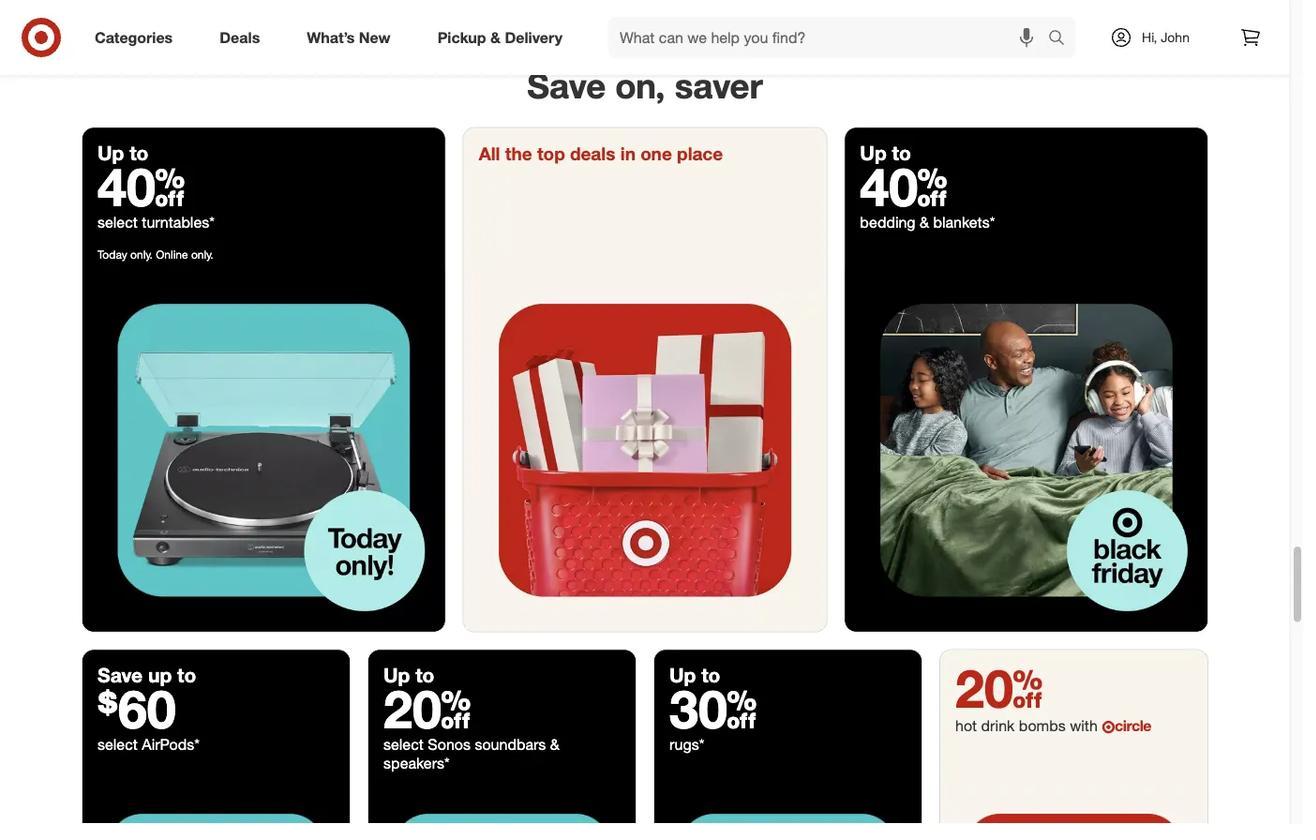 Task type: vqa. For each thing, say whether or not it's contained in the screenshot.
bedding's 40
yes



Task type: locate. For each thing, give the bounding box(es) containing it.
only. right online
[[191, 247, 214, 261]]

what's
[[307, 28, 355, 47]]

2 vertical spatial &
[[550, 736, 560, 754]]

pickup
[[438, 28, 486, 47]]

hi,
[[1143, 29, 1158, 45]]

categories
[[95, 28, 173, 47]]

soundbars
[[475, 736, 546, 754]]

1 only. from the left
[[130, 247, 153, 261]]

save for save up to
[[98, 663, 143, 687]]

1 horizontal spatial only.
[[191, 247, 214, 261]]

& inside pickup & delivery link
[[491, 28, 501, 47]]

save
[[527, 65, 606, 107], [98, 663, 143, 687]]

$60
[[98, 677, 176, 740]]

1 horizontal spatial &
[[550, 736, 560, 754]]

2 only. from the left
[[191, 247, 214, 261]]

1 vertical spatial &
[[920, 214, 930, 232]]

0 vertical spatial save
[[527, 65, 606, 107]]

drink
[[982, 717, 1015, 735]]

up to up rugs*
[[670, 663, 721, 687]]

turntables*
[[142, 214, 215, 232]]

up up select turntables*
[[98, 141, 124, 165]]

rugs*
[[670, 736, 705, 754]]

today only! image
[[83, 269, 445, 632]]

0 vertical spatial &
[[491, 28, 501, 47]]

deals
[[570, 143, 616, 164]]

bedding
[[861, 214, 916, 232]]

up to up bedding
[[861, 141, 912, 165]]

select inside select sonos soundbars & speakers*
[[384, 736, 424, 754]]

up up speakers*
[[384, 663, 410, 687]]

1 horizontal spatial save
[[527, 65, 606, 107]]

select
[[98, 214, 138, 232], [98, 736, 138, 754], [384, 736, 424, 754]]

to up sonos
[[416, 663, 435, 687]]

up to up sonos
[[384, 663, 435, 687]]

& inside select sonos soundbars & speakers*
[[550, 736, 560, 754]]

0 horizontal spatial 40
[[98, 154, 185, 218]]

target black friday image
[[846, 269, 1208, 632], [83, 788, 350, 825], [369, 788, 636, 825], [655, 788, 922, 825]]

1 horizontal spatial 40
[[861, 154, 948, 218]]

40
[[98, 154, 185, 218], [861, 154, 948, 218]]

select for 20
[[384, 736, 424, 754]]

hot
[[956, 717, 978, 735]]

select up today on the left of page
[[98, 214, 138, 232]]

0 horizontal spatial only.
[[130, 247, 153, 261]]

to
[[130, 141, 149, 165], [893, 141, 912, 165], [177, 663, 196, 687], [416, 663, 435, 687], [702, 663, 721, 687]]

& right bedding
[[920, 214, 930, 232]]

today only. online only.
[[98, 247, 214, 261]]

2 40 from the left
[[861, 154, 948, 218]]

up
[[98, 141, 124, 165], [861, 141, 887, 165], [384, 663, 410, 687], [670, 663, 696, 687]]

select left airpods*
[[98, 736, 138, 754]]

& right soundbars
[[550, 736, 560, 754]]

1 40 from the left
[[98, 154, 185, 218]]

sonos
[[428, 736, 471, 754]]

20 left with
[[956, 656, 1044, 720]]

20
[[956, 656, 1044, 720], [384, 677, 471, 740]]

&
[[491, 28, 501, 47], [920, 214, 930, 232], [550, 736, 560, 754]]

2 horizontal spatial &
[[920, 214, 930, 232]]

up to up select turntables*
[[98, 141, 149, 165]]

hot drink bombs with
[[956, 717, 1102, 735]]

30
[[670, 677, 757, 740]]

only. right today on the left of page
[[130, 247, 153, 261]]

airpods*
[[142, 736, 200, 754]]

save left up
[[98, 663, 143, 687]]

up to
[[98, 141, 149, 165], [861, 141, 912, 165], [384, 663, 435, 687], [670, 663, 721, 687]]

up up bedding
[[861, 141, 887, 165]]

up to for &
[[861, 141, 912, 165]]

0 horizontal spatial &
[[491, 28, 501, 47]]

& for pickup
[[491, 28, 501, 47]]

to up bedding
[[893, 141, 912, 165]]

select sonos soundbars & speakers*
[[384, 736, 560, 773]]

0 horizontal spatial 20
[[384, 677, 471, 740]]

pickup & delivery
[[438, 28, 563, 47]]

0 horizontal spatial save
[[98, 663, 143, 687]]

save down "delivery"
[[527, 65, 606, 107]]

up to for turntables*
[[98, 141, 149, 165]]

1 vertical spatial save
[[98, 663, 143, 687]]

select up speakers*
[[384, 736, 424, 754]]

up
[[148, 663, 172, 687]]

1 horizontal spatial 20
[[956, 656, 1044, 720]]

to up select turntables*
[[130, 141, 149, 165]]

target black friday image for $60
[[83, 788, 350, 825]]

pickup & delivery link
[[422, 17, 586, 58]]

20 up speakers*
[[384, 677, 471, 740]]

what's new
[[307, 28, 391, 47]]

delivery
[[505, 28, 563, 47]]

& right pickup
[[491, 28, 501, 47]]

only.
[[130, 247, 153, 261], [191, 247, 214, 261]]



Task type: describe. For each thing, give the bounding box(es) containing it.
in
[[621, 143, 636, 164]]

all the top deals in one place
[[479, 143, 723, 164]]

deals
[[220, 28, 260, 47]]

online
[[156, 247, 188, 261]]

save up to
[[98, 663, 196, 687]]

up up rugs*
[[670, 663, 696, 687]]

up for sonos
[[384, 663, 410, 687]]

save on, saver
[[527, 65, 763, 107]]

new
[[359, 28, 391, 47]]

circle
[[1115, 717, 1152, 735]]

40 for select
[[98, 154, 185, 218]]

all
[[479, 143, 500, 164]]

what's new link
[[291, 17, 414, 58]]

all the top deals in one place link
[[464, 128, 827, 632]]

place
[[677, 143, 723, 164]]

& for bedding
[[920, 214, 930, 232]]

the
[[505, 143, 532, 164]]

on,
[[616, 65, 666, 107]]

select turntables*
[[98, 214, 215, 232]]

today
[[98, 247, 127, 261]]

hi, john
[[1143, 29, 1190, 45]]

up for turntables*
[[98, 141, 124, 165]]

select for 40
[[98, 214, 138, 232]]

top
[[537, 143, 565, 164]]

up to for sonos
[[384, 663, 435, 687]]

john
[[1162, 29, 1190, 45]]

to right up
[[177, 663, 196, 687]]

search button
[[1040, 17, 1085, 62]]

What can we help you find? suggestions appear below search field
[[609, 17, 1053, 58]]

save for save on, saver
[[527, 65, 606, 107]]

to for sonos
[[416, 663, 435, 687]]

search
[[1040, 30, 1085, 48]]

categories link
[[79, 17, 196, 58]]

bedding & blankets*
[[861, 214, 996, 232]]

select for $60
[[98, 736, 138, 754]]

to up rugs*
[[702, 663, 721, 687]]

up for &
[[861, 141, 887, 165]]

saver
[[675, 65, 763, 107]]

target black friday image for 40
[[846, 269, 1208, 632]]

target black friday image for 20
[[369, 788, 636, 825]]

deals link
[[204, 17, 284, 58]]

one
[[641, 143, 672, 164]]

select airpods*
[[98, 736, 204, 754]]

blankets*
[[934, 214, 996, 232]]

bombs
[[1019, 717, 1066, 735]]

40 for bedding
[[861, 154, 948, 218]]

with
[[1071, 717, 1098, 735]]

to for turntables*
[[130, 141, 149, 165]]

speakers*
[[384, 754, 450, 773]]

target black friday image for 30
[[655, 788, 922, 825]]

to for &
[[893, 141, 912, 165]]



